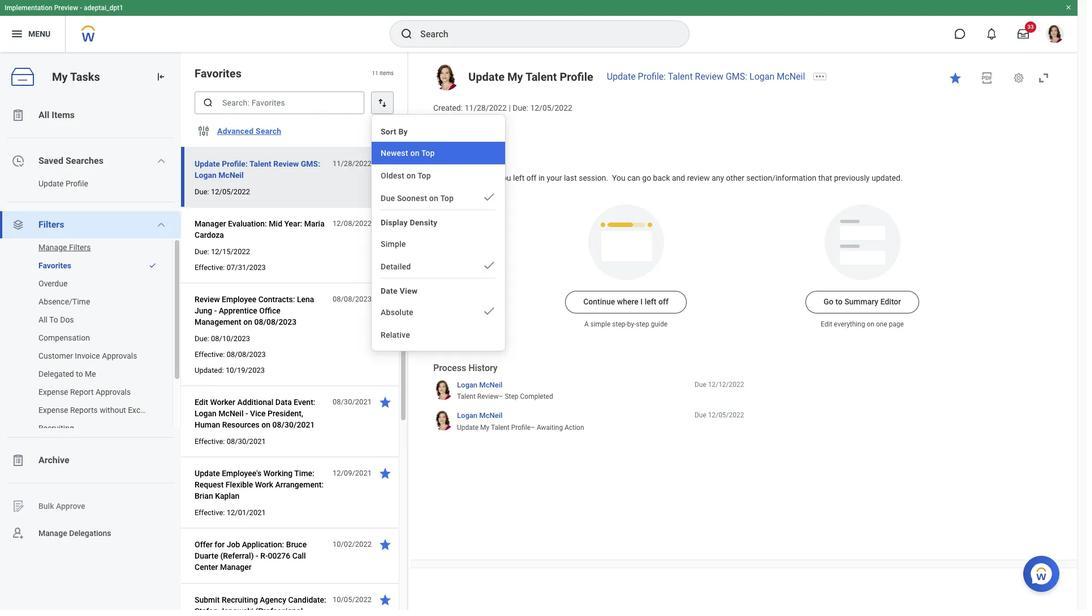 Task type: describe. For each thing, give the bounding box(es) containing it.
section/information
[[746, 174, 816, 183]]

profile for update my talent profile
[[560, 70, 593, 84]]

mcneil inside update profile: talent review gms: logan mcneil button
[[219, 171, 244, 180]]

invoice
[[75, 352, 100, 361]]

bulk
[[38, 502, 54, 511]]

office
[[259, 307, 281, 316]]

contracts:
[[258, 295, 295, 304]]

submit recruiting agency candidate: stefan janowski (professiona button
[[195, 594, 326, 611]]

recruiting inside submit recruiting agency candidate: stefan janowski (professiona
[[222, 596, 258, 605]]

is
[[467, 174, 473, 183]]

sort image
[[377, 97, 388, 109]]

due: 12/15/2022
[[195, 248, 250, 256]]

update profile: talent review gms: logan mcneil button
[[195, 157, 326, 182]]

profile logan mcneil image
[[1046, 25, 1064, 45]]

archive
[[38, 455, 69, 466]]

bulk approve
[[38, 502, 85, 511]]

maria
[[304, 219, 325, 229]]

star image for 10/05/2022
[[378, 594, 392, 608]]

close environment banner image
[[1065, 4, 1072, 11]]

due for due 12/12/2022
[[695, 381, 706, 389]]

due: 08/10/2023
[[195, 335, 250, 343]]

evaluation:
[[228, 219, 267, 229]]

advanced
[[217, 127, 254, 136]]

gms: inside update profile: talent review gms: logan mcneil button
[[301, 160, 320, 169]]

on left one
[[867, 321, 874, 329]]

update employee's working time: request flexible work arrangement: brian kaplan button
[[195, 467, 326, 503]]

absolute button
[[372, 302, 505, 324]]

absence/time button
[[0, 293, 161, 311]]

list containing manage filters
[[0, 239, 181, 438]]

additional
[[237, 398, 273, 407]]

all for all to dos
[[38, 316, 47, 325]]

effective: 07/31/2023
[[195, 264, 266, 272]]

event:
[[294, 398, 315, 407]]

worker
[[210, 398, 235, 407]]

delegated
[[38, 370, 74, 379]]

dos
[[60, 316, 74, 325]]

star image for effective: 08/30/2021
[[378, 396, 392, 410]]

1 horizontal spatial update profile: talent review gms: logan mcneil
[[607, 71, 805, 82]]

manager inside the offer for job application: bruce duarte (referral) ‎- r-00276 call center manager
[[220, 563, 251, 572]]

last
[[564, 174, 577, 183]]

due soonest on top button
[[372, 187, 505, 210]]

newest on top button
[[372, 142, 505, 165]]

my for update my talent profile
[[507, 70, 523, 84]]

- inside edit worker additional data event: logan mcneil - vice president, human resources on 08/30/2021
[[246, 410, 248, 419]]

update inside the "process history" region
[[457, 424, 479, 432]]

job
[[227, 541, 240, 550]]

10/19/2023
[[226, 367, 265, 375]]

delegated to me button
[[0, 365, 161, 384]]

updated: 10/19/2023
[[195, 367, 265, 375]]

mcneil inside edit worker additional data event: logan mcneil - vice president, human resources on 08/30/2021
[[219, 410, 244, 419]]

i
[[641, 298, 643, 307]]

simple
[[590, 321, 611, 329]]

step-
[[612, 321, 627, 329]]

menu banner
[[0, 0, 1078, 52]]

menu containing sort by
[[372, 119, 505, 347]]

process history
[[433, 363, 498, 374]]

all for all items
[[38, 110, 49, 120]]

‎-
[[256, 552, 258, 561]]

continue where i left off button
[[565, 292, 687, 314]]

and review
[[672, 174, 710, 183]]

due: 12/05/2022
[[195, 188, 250, 196]]

vice
[[250, 410, 266, 419]]

due for due soonest on top
[[381, 194, 395, 203]]

top inside button
[[440, 194, 454, 203]]

items
[[380, 70, 394, 77]]

08/30/2021 inside edit worker additional data event: logan mcneil - vice president, human resources on 08/30/2021
[[272, 421, 315, 430]]

expense reports without exceptions button
[[0, 402, 167, 420]]

density
[[410, 218, 437, 227]]

this
[[450, 174, 465, 183]]

talent inside button
[[249, 160, 271, 169]]

perspective image
[[11, 218, 25, 232]]

logan mcneil for my
[[457, 412, 503, 421]]

clipboard image
[[11, 109, 25, 122]]

due 12/05/2022
[[695, 412, 744, 420]]

arrangement:
[[275, 481, 324, 490]]

compensation
[[38, 334, 90, 343]]

simple
[[381, 240, 406, 249]]

summary
[[844, 298, 878, 307]]

edit worker additional data event: logan mcneil - vice president, human resources on 08/30/2021 button
[[195, 396, 326, 432]]

where inside continue where i left off button
[[617, 298, 639, 307]]

0 vertical spatial gms:
[[726, 71, 747, 82]]

delegations
[[69, 529, 111, 538]]

logan mcneil for review
[[457, 381, 503, 390]]

continue where i left off
[[583, 298, 669, 307]]

human
[[195, 421, 220, 430]]

session.
[[579, 174, 608, 183]]

delegated to me
[[38, 370, 96, 379]]

updated:
[[195, 367, 224, 375]]

00276
[[268, 552, 290, 561]]

simple button
[[372, 233, 505, 256]]

welcome
[[433, 158, 471, 169]]

everything
[[834, 321, 865, 329]]

by-
[[627, 321, 636, 329]]

where inside welcome back this is where you left off in your last session.  you can go back and review any other section/information that previously updated.
[[475, 174, 497, 183]]

adeptai_dpt1
[[84, 4, 123, 12]]

view printable version (pdf) image
[[980, 71, 994, 85]]

profile for update my talent profile – awaiting action
[[511, 424, 531, 432]]

offer
[[195, 541, 213, 550]]

star image for review employee contracts: lena jung - apprentice office management on 08/08/2023
[[378, 293, 392, 307]]

on inside button
[[410, 149, 420, 158]]

on inside button
[[429, 194, 438, 203]]

advanced search
[[217, 127, 281, 136]]

bulk approve link
[[0, 493, 181, 520]]

08/08/2023 inside review employee contracts: lena jung - apprentice office management on 08/08/2023
[[254, 318, 297, 327]]

12/05/2022 for due: 12/05/2022
[[211, 188, 250, 196]]

go to summary editor
[[824, 298, 901, 307]]

clipboard image
[[11, 454, 25, 468]]

item list element
[[181, 52, 408, 611]]

all items button
[[0, 102, 181, 129]]

search image
[[203, 97, 214, 109]]

all items
[[38, 110, 75, 120]]

Search: Favorites text field
[[195, 92, 364, 114]]

due: for review employee contracts: lena jung - apprentice office management on 08/08/2023
[[195, 335, 209, 343]]

talent review – step completed
[[457, 393, 553, 401]]

duarte
[[195, 552, 218, 561]]

07/31/2023
[[227, 264, 266, 272]]

due 12/12/2022
[[695, 381, 744, 389]]

menu button
[[0, 16, 65, 52]]

display density
[[381, 218, 437, 227]]

|
[[509, 104, 511, 113]]

approvals for customer invoice approvals
[[102, 352, 137, 361]]



Task type: vqa. For each thing, say whether or not it's contained in the screenshot.
first No from the left
no



Task type: locate. For each thing, give the bounding box(es) containing it.
1 horizontal spatial 12/05/2022
[[530, 104, 572, 113]]

1 vertical spatial gms:
[[301, 160, 320, 169]]

date view
[[381, 287, 418, 296]]

update inside list
[[38, 179, 64, 188]]

to for me
[[76, 370, 83, 379]]

2 horizontal spatial 08/30/2021
[[333, 398, 372, 407]]

logan mcneil button for my
[[457, 411, 503, 421]]

star image right the 12/09/2021
[[378, 467, 392, 481]]

0 vertical spatial top
[[421, 149, 435, 158]]

off
[[527, 174, 537, 183], [658, 298, 669, 307]]

my down talent review – step completed
[[480, 424, 489, 432]]

preview
[[54, 4, 78, 12]]

saved searches
[[38, 156, 103, 166]]

janowski
[[220, 608, 253, 611]]

0 vertical spatial manager
[[195, 219, 226, 229]]

effective: for effective: 07/31/2023
[[195, 264, 225, 272]]

0 horizontal spatial –
[[499, 393, 503, 401]]

update profile button
[[0, 175, 170, 193]]

flexible
[[226, 481, 253, 490]]

1 vertical spatial logan mcneil button
[[457, 411, 503, 421]]

1 vertical spatial update profile: talent review gms: logan mcneil
[[195, 160, 320, 180]]

reports
[[70, 406, 98, 415]]

- up management
[[214, 307, 217, 316]]

0 vertical spatial expense
[[38, 388, 68, 397]]

0 vertical spatial left
[[513, 174, 525, 183]]

top up due soonest on top at the top of page
[[418, 171, 431, 180]]

relative
[[381, 331, 410, 340]]

2 logan mcneil from the top
[[457, 412, 503, 421]]

logan mcneil button for review
[[457, 381, 503, 390]]

left right you
[[513, 174, 525, 183]]

logan mcneil button down history
[[457, 381, 503, 390]]

review employee contracts: lena jung - apprentice office management on 08/08/2023 button
[[195, 293, 326, 329]]

edit for edit worker additional data event: logan mcneil - vice president, human resources on 08/30/2021
[[195, 398, 208, 407]]

top inside 'button'
[[418, 171, 431, 180]]

filters up favorites 'button'
[[69, 243, 91, 252]]

2 list from the top
[[0, 239, 181, 438]]

all left the to
[[38, 316, 47, 325]]

review inside the "process history" region
[[477, 393, 499, 401]]

top for newest on top
[[421, 149, 435, 158]]

due soonest on top
[[381, 194, 454, 203]]

0 horizontal spatial my
[[52, 70, 68, 83]]

1 horizontal spatial recruiting
[[222, 596, 258, 605]]

star image up the absolute
[[378, 293, 392, 307]]

0 vertical spatial manage
[[38, 243, 67, 252]]

due: right |
[[513, 104, 528, 113]]

08/08/2023 up 10/19/2023
[[227, 351, 266, 359]]

filters inside "dropdown button"
[[38, 219, 64, 230]]

2 logan mcneil button from the top
[[457, 411, 503, 421]]

10/02/2022
[[333, 541, 372, 549]]

time:
[[294, 470, 314, 479]]

1 horizontal spatial –
[[531, 424, 535, 432]]

on down apprentice
[[243, 318, 252, 327]]

check image for detailed
[[483, 259, 496, 273]]

1 horizontal spatial favorites
[[195, 67, 242, 80]]

continue
[[583, 298, 615, 307]]

inbox large image
[[1018, 28, 1029, 40]]

2 vertical spatial 08/08/2023
[[227, 351, 266, 359]]

2 check image from the top
[[483, 259, 496, 273]]

you
[[499, 174, 511, 183]]

1 vertical spatial profile
[[66, 179, 88, 188]]

manage for manage delegations
[[38, 529, 67, 538]]

0 vertical spatial 11/28/2022
[[465, 104, 507, 113]]

2 vertical spatial 12/05/2022
[[708, 412, 744, 420]]

12/05/2022 up evaluation:
[[211, 188, 250, 196]]

filters inside 'button'
[[69, 243, 91, 252]]

center
[[195, 563, 218, 572]]

logan inside edit worker additional data event: logan mcneil - vice president, human resources on 08/30/2021
[[195, 410, 217, 419]]

manage down bulk
[[38, 529, 67, 538]]

1 vertical spatial approvals
[[96, 388, 131, 397]]

1 vertical spatial logan mcneil
[[457, 412, 503, 421]]

manager up cardoza on the left of page
[[195, 219, 226, 229]]

on right soonest
[[429, 194, 438, 203]]

1 vertical spatial 08/30/2021
[[272, 421, 315, 430]]

1 vertical spatial expense
[[38, 406, 68, 415]]

favorites inside favorites 'button'
[[38, 261, 71, 270]]

manage for manage filters
[[38, 243, 67, 252]]

process
[[433, 363, 466, 374]]

gms:
[[726, 71, 747, 82], [301, 160, 320, 169]]

expense inside expense reports without exceptions button
[[38, 406, 68, 415]]

work
[[255, 481, 273, 490]]

effective: for effective: 12/01/2021
[[195, 509, 225, 518]]

mcneil
[[777, 71, 805, 82], [219, 171, 244, 180], [479, 381, 503, 390], [219, 410, 244, 419], [479, 412, 503, 421]]

to inside delegated to me button
[[76, 370, 83, 379]]

chevron down image
[[157, 157, 166, 166]]

where left i
[[617, 298, 639, 307]]

my inside the "process history" region
[[480, 424, 489, 432]]

off inside welcome back this is where you left off in your last session.  you can go back and review any other section/information that previously updated.
[[527, 174, 537, 183]]

2 all from the top
[[38, 316, 47, 325]]

0 vertical spatial due
[[381, 194, 395, 203]]

implementation
[[5, 4, 52, 12]]

0 vertical spatial 08/08/2023
[[333, 295, 372, 304]]

to
[[49, 316, 58, 325]]

1 vertical spatial filters
[[69, 243, 91, 252]]

1 vertical spatial top
[[418, 171, 431, 180]]

manager down (referral)
[[220, 563, 251, 572]]

12/09/2021
[[333, 470, 372, 478]]

manage up favorites 'button'
[[38, 243, 67, 252]]

candidate:
[[288, 596, 326, 605]]

0 vertical spatial logan mcneil button
[[457, 381, 503, 390]]

review employee contracts: lena jung - apprentice office management on 08/08/2023
[[195, 295, 314, 327]]

soonest
[[397, 194, 427, 203]]

0 horizontal spatial where
[[475, 174, 497, 183]]

process history region
[[433, 363, 744, 437]]

a simple step-by-step guide
[[584, 321, 668, 329]]

0 vertical spatial recruiting
[[38, 424, 74, 433]]

0 horizontal spatial to
[[76, 370, 83, 379]]

0 horizontal spatial profile
[[66, 179, 88, 188]]

search image
[[400, 27, 414, 41]]

1 horizontal spatial edit
[[821, 321, 832, 329]]

to inside 'go to summary editor' button
[[835, 298, 843, 307]]

guide
[[651, 321, 668, 329]]

08/08/2023 left date
[[333, 295, 372, 304]]

1 vertical spatial off
[[658, 298, 669, 307]]

2 manage from the top
[[38, 529, 67, 538]]

recruiting up janowski
[[222, 596, 258, 605]]

star image right 10/02/2022
[[378, 539, 392, 552]]

0 horizontal spatial 11/28/2022
[[333, 160, 372, 168]]

due left 12/12/2022
[[695, 381, 706, 389]]

3 effective: from the top
[[195, 438, 225, 446]]

1 check image from the top
[[483, 191, 496, 204]]

approvals
[[102, 352, 137, 361], [96, 388, 131, 397]]

check image up relative button
[[483, 305, 496, 318]]

1 horizontal spatial where
[[617, 298, 639, 307]]

0 horizontal spatial recruiting
[[38, 424, 74, 433]]

approvals for expense report approvals
[[96, 388, 131, 397]]

filters up the manage filters
[[38, 219, 64, 230]]

0 vertical spatial filters
[[38, 219, 64, 230]]

update employee's working time: request flexible work arrangement: brian kaplan
[[195, 470, 324, 501]]

1 star image from the top
[[378, 157, 392, 171]]

1 logan mcneil button from the top
[[457, 381, 503, 390]]

list
[[0, 102, 181, 548], [0, 239, 181, 438]]

cardoza
[[195, 231, 224, 240]]

oldest on top
[[381, 171, 431, 180]]

08/30/2021 down 'president,'
[[272, 421, 315, 430]]

welcome back this is where you left off in your last session.  you can go back and review any other section/information that previously updated.
[[433, 158, 903, 183]]

expense for expense report approvals
[[38, 388, 68, 397]]

review inside review employee contracts: lena jung - apprentice office management on 08/08/2023
[[195, 295, 220, 304]]

due inside button
[[381, 194, 395, 203]]

kaplan
[[215, 492, 240, 501]]

check image inside absolute button
[[483, 305, 496, 318]]

my tasks
[[52, 70, 100, 83]]

justify image
[[10, 27, 24, 41]]

1 vertical spatial check image
[[483, 259, 496, 273]]

1 vertical spatial -
[[214, 307, 217, 316]]

on
[[410, 149, 420, 158], [407, 171, 416, 180], [429, 194, 438, 203], [243, 318, 252, 327], [867, 321, 874, 329], [262, 421, 270, 430]]

logan mcneil button down talent review – step completed
[[457, 411, 503, 421]]

2 vertical spatial -
[[246, 410, 248, 419]]

2 vertical spatial 08/30/2021
[[227, 438, 266, 446]]

oldest on top button
[[372, 165, 505, 187]]

my left tasks
[[52, 70, 68, 83]]

1 horizontal spatial profile:
[[638, 71, 666, 82]]

2 vertical spatial profile
[[511, 424, 531, 432]]

2 star image from the top
[[378, 293, 392, 307]]

1 vertical spatial where
[[617, 298, 639, 307]]

expense inside expense report approvals button
[[38, 388, 68, 397]]

employee's photo (logan mcneil) image
[[433, 64, 459, 91]]

1 expense from the top
[[38, 388, 68, 397]]

12/05/2022 down the update my talent profile
[[530, 104, 572, 113]]

0 horizontal spatial gms:
[[301, 160, 320, 169]]

update profile: talent review gms: logan mcneil inside button
[[195, 160, 320, 180]]

effective: 08/30/2021
[[195, 438, 266, 446]]

configure image
[[197, 124, 210, 138]]

manage
[[38, 243, 67, 252], [38, 529, 67, 538]]

profile down saved searches on the top
[[66, 179, 88, 188]]

customer invoice approvals
[[38, 352, 137, 361]]

where down back
[[475, 174, 497, 183]]

2 vertical spatial due
[[695, 412, 706, 420]]

effective: up 'updated:'
[[195, 351, 225, 359]]

other
[[726, 174, 744, 183]]

check image down simple button at left
[[483, 259, 496, 273]]

1 horizontal spatial left
[[645, 298, 656, 307]]

editor
[[880, 298, 901, 307]]

resources
[[222, 421, 260, 430]]

submit
[[195, 596, 220, 605]]

edit inside edit worker additional data event: logan mcneil - vice president, human resources on 08/30/2021
[[195, 398, 208, 407]]

1 vertical spatial manage
[[38, 529, 67, 538]]

2 horizontal spatial -
[[246, 410, 248, 419]]

star image
[[949, 71, 962, 85], [378, 217, 392, 231], [378, 396, 392, 410], [378, 594, 392, 608]]

1 vertical spatial 11/28/2022
[[333, 160, 372, 168]]

check image
[[483, 191, 496, 204], [483, 259, 496, 273], [483, 305, 496, 318]]

updated.
[[872, 174, 903, 183]]

approvals up without
[[96, 388, 131, 397]]

that previously
[[818, 174, 870, 183]]

effective: down due: 12/15/2022
[[195, 264, 225, 272]]

update
[[468, 70, 505, 84], [607, 71, 636, 82], [195, 160, 220, 169], [38, 179, 64, 188], [457, 424, 479, 432], [195, 470, 220, 479]]

profile left awaiting
[[511, 424, 531, 432]]

1 vertical spatial favorites
[[38, 261, 71, 270]]

transformation import image
[[155, 71, 166, 83]]

chevron down image
[[157, 221, 166, 230]]

profile inside the "process history" region
[[511, 424, 531, 432]]

2 effective: from the top
[[195, 351, 225, 359]]

expense down 'delegated'
[[38, 388, 68, 397]]

my up |
[[507, 70, 523, 84]]

0 horizontal spatial profile:
[[222, 160, 248, 169]]

check image inside due soonest on top button
[[483, 191, 496, 204]]

expense for expense reports without exceptions
[[38, 406, 68, 415]]

manager inside manager evaluation: mid year: maria cardoza
[[195, 219, 226, 229]]

edit down go
[[821, 321, 832, 329]]

update my talent profile
[[468, 70, 593, 84]]

jung
[[195, 307, 212, 316]]

clock check image
[[11, 154, 25, 168]]

12/05/2022 for due 12/05/2022
[[708, 412, 744, 420]]

manage inside manage delegations link
[[38, 529, 67, 538]]

top for oldest on top
[[418, 171, 431, 180]]

star image for update employee's working time: request flexible work arrangement: brian kaplan
[[378, 467, 392, 481]]

1 vertical spatial all
[[38, 316, 47, 325]]

recruiting up archive
[[38, 424, 74, 433]]

employee's
[[222, 470, 261, 479]]

left inside welcome back this is where you left off in your last session.  you can go back and review any other section/information that previously updated.
[[513, 174, 525, 183]]

2 vertical spatial top
[[440, 194, 454, 203]]

year:
[[284, 219, 302, 229]]

due for due 12/05/2022
[[695, 412, 706, 420]]

1 vertical spatial profile:
[[222, 160, 248, 169]]

0 vertical spatial profile:
[[638, 71, 666, 82]]

one
[[876, 321, 887, 329]]

1 horizontal spatial -
[[214, 307, 217, 316]]

logan mcneil down talent review – step completed
[[457, 412, 503, 421]]

check image for absolute
[[483, 305, 496, 318]]

menu
[[372, 119, 505, 347]]

0 vertical spatial favorites
[[195, 67, 242, 80]]

list containing all items
[[0, 102, 181, 548]]

2 horizontal spatial profile
[[560, 70, 593, 84]]

profile inside button
[[66, 179, 88, 188]]

1 vertical spatial manager
[[220, 563, 251, 572]]

0 vertical spatial -
[[80, 4, 82, 12]]

on inside 'button'
[[407, 171, 416, 180]]

1 vertical spatial due
[[695, 381, 706, 389]]

favorites up overdue
[[38, 261, 71, 270]]

– left step
[[499, 393, 503, 401]]

to for summary
[[835, 298, 843, 307]]

0 vertical spatial 08/30/2021
[[333, 398, 372, 407]]

0 vertical spatial where
[[475, 174, 497, 183]]

profile: inside button
[[222, 160, 248, 169]]

0 vertical spatial edit
[[821, 321, 832, 329]]

off left in at the top of page
[[527, 174, 537, 183]]

on down vice
[[262, 421, 270, 430]]

expense left reports
[[38, 406, 68, 415]]

1 horizontal spatial my
[[480, 424, 489, 432]]

star image for update profile: talent review gms: logan mcneil
[[378, 157, 392, 171]]

star image for due: 12/15/2022
[[378, 217, 392, 231]]

due: for update profile: talent review gms: logan mcneil
[[195, 188, 209, 196]]

Search Workday  search field
[[420, 21, 666, 46]]

1 list from the top
[[0, 102, 181, 548]]

1 effective: from the top
[[195, 264, 225, 272]]

update inside update employee's working time: request flexible work arrangement: brian kaplan
[[195, 470, 220, 479]]

logan mcneil down history
[[457, 381, 503, 390]]

search
[[256, 127, 281, 136]]

approvals right invoice
[[102, 352, 137, 361]]

3 star image from the top
[[378, 467, 392, 481]]

top down this
[[440, 194, 454, 203]]

effective: down human
[[195, 438, 225, 446]]

0 vertical spatial –
[[499, 393, 503, 401]]

1 horizontal spatial 08/30/2021
[[272, 421, 315, 430]]

gear image
[[1013, 72, 1024, 84]]

08/08/2023 down office
[[254, 318, 297, 327]]

all left 'items' in the left top of the page
[[38, 110, 49, 120]]

compensation button
[[0, 329, 161, 347]]

0 vertical spatial check image
[[483, 191, 496, 204]]

1 all from the top
[[38, 110, 49, 120]]

0 horizontal spatial left
[[513, 174, 525, 183]]

12/12/2022
[[708, 381, 744, 389]]

1 logan mcneil from the top
[[457, 381, 503, 390]]

3 check image from the top
[[483, 305, 496, 318]]

action
[[565, 424, 584, 432]]

1 vertical spatial 12/05/2022
[[211, 188, 250, 196]]

my for update my talent profile – awaiting action
[[480, 424, 489, 432]]

for
[[215, 541, 225, 550]]

left inside button
[[645, 298, 656, 307]]

star image up 'oldest'
[[378, 157, 392, 171]]

0 horizontal spatial 08/30/2021
[[227, 438, 266, 446]]

- right preview
[[80, 4, 82, 12]]

- left vice
[[246, 410, 248, 419]]

1 vertical spatial 08/08/2023
[[254, 318, 297, 327]]

10/05/2022
[[333, 596, 372, 605]]

on inside edit worker additional data event: logan mcneil - vice president, human resources on 08/30/2021
[[262, 421, 270, 430]]

data
[[275, 398, 292, 407]]

recruiting inside "recruiting" button
[[38, 424, 74, 433]]

effective: down brian at the bottom of the page
[[195, 509, 225, 518]]

08/30/2021 down the resources
[[227, 438, 266, 446]]

lena
[[297, 295, 314, 304]]

12/05/2022 inside item list element
[[211, 188, 250, 196]]

- inside review employee contracts: lena jung - apprentice office management on 08/08/2023
[[214, 307, 217, 316]]

2 expense from the top
[[38, 406, 68, 415]]

profile:
[[638, 71, 666, 82], [222, 160, 248, 169]]

4 effective: from the top
[[195, 509, 225, 518]]

0 horizontal spatial edit
[[195, 398, 208, 407]]

my tasks element
[[0, 52, 181, 611]]

0 horizontal spatial off
[[527, 174, 537, 183]]

on inside review employee contracts: lena jung - apprentice office management on 08/08/2023
[[243, 318, 252, 327]]

0 vertical spatial update profile: talent review gms: logan mcneil
[[607, 71, 805, 82]]

user plus image
[[11, 527, 25, 541]]

review inside update profile: talent review gms: logan mcneil button
[[273, 160, 299, 169]]

due down due 12/12/2022
[[695, 412, 706, 420]]

check image inside 'detailed' button
[[483, 259, 496, 273]]

effective: for effective: 08/08/2023
[[195, 351, 225, 359]]

0 vertical spatial all
[[38, 110, 49, 120]]

1 vertical spatial recruiting
[[222, 596, 258, 605]]

on right newest
[[410, 149, 420, 158]]

notifications large image
[[986, 28, 997, 40]]

report
[[70, 388, 94, 397]]

1 vertical spatial to
[[76, 370, 83, 379]]

0 horizontal spatial -
[[80, 4, 82, 12]]

0 horizontal spatial favorites
[[38, 261, 71, 270]]

due: down cardoza on the left of page
[[195, 248, 209, 256]]

1 horizontal spatial off
[[658, 298, 669, 307]]

(referral)
[[220, 552, 254, 561]]

4 star image from the top
[[378, 539, 392, 552]]

08/30/2021 right event:
[[333, 398, 372, 407]]

due: down management
[[195, 335, 209, 343]]

manage inside manage filters 'button'
[[38, 243, 67, 252]]

edit left worker
[[195, 398, 208, 407]]

1 horizontal spatial 11/28/2022
[[465, 104, 507, 113]]

advanced search button
[[213, 120, 286, 143]]

2 horizontal spatial 12/05/2022
[[708, 412, 744, 420]]

star image
[[378, 157, 392, 171], [378, 293, 392, 307], [378, 467, 392, 481], [378, 539, 392, 552]]

profile down search workday search field
[[560, 70, 593, 84]]

expense report approvals button
[[0, 384, 161, 402]]

to right go
[[835, 298, 843, 307]]

rename image
[[11, 500, 25, 514]]

check image for due soonest on top
[[483, 191, 496, 204]]

due: for manager evaluation: mid year: maria cardoza
[[195, 248, 209, 256]]

check image
[[149, 262, 157, 270]]

0 horizontal spatial update profile: talent review gms: logan mcneil
[[195, 160, 320, 180]]

due down 'oldest'
[[381, 194, 395, 203]]

on right 'oldest'
[[407, 171, 416, 180]]

offer for job application: bruce duarte (referral) ‎- r-00276 call center manager
[[195, 541, 307, 572]]

top up the oldest on top 'button'
[[421, 149, 435, 158]]

display
[[381, 218, 408, 227]]

effective: 08/08/2023
[[195, 351, 266, 359]]

approvals inside expense report approvals button
[[96, 388, 131, 397]]

saved
[[38, 156, 63, 166]]

check image down back
[[483, 191, 496, 204]]

– left awaiting
[[531, 424, 535, 432]]

0 vertical spatial to
[[835, 298, 843, 307]]

12/05/2022 inside the "process history" region
[[708, 412, 744, 420]]

12/15/2022
[[211, 248, 250, 256]]

menu
[[28, 29, 50, 38]]

1 manage from the top
[[38, 243, 67, 252]]

1 vertical spatial edit
[[195, 398, 208, 407]]

08/10/2023
[[211, 335, 250, 343]]

0 vertical spatial 12/05/2022
[[530, 104, 572, 113]]

2 vertical spatial check image
[[483, 305, 496, 318]]

left right i
[[645, 298, 656, 307]]

0 vertical spatial off
[[527, 174, 537, 183]]

- inside the menu banner
[[80, 4, 82, 12]]

page
[[889, 321, 904, 329]]

manager evaluation: mid year: maria cardoza button
[[195, 217, 326, 242]]

1 horizontal spatial filters
[[69, 243, 91, 252]]

off right i
[[658, 298, 669, 307]]

approvals inside customer invoice approvals button
[[102, 352, 137, 361]]

favorites inside item list element
[[195, 67, 242, 80]]

due: up cardoza on the left of page
[[195, 188, 209, 196]]

11/28/2022 inside item list element
[[333, 160, 372, 168]]

1 vertical spatial left
[[645, 298, 656, 307]]

favorites button
[[0, 257, 143, 275]]

absence/time
[[38, 298, 90, 307]]

1 vertical spatial –
[[531, 424, 535, 432]]

0 horizontal spatial 12/05/2022
[[211, 188, 250, 196]]

top inside button
[[421, 149, 435, 158]]

relative button
[[372, 324, 505, 347]]

back
[[473, 158, 493, 169]]

effective: for effective: 08/30/2021
[[195, 438, 225, 446]]

favorites up search icon
[[195, 67, 242, 80]]

fullscreen image
[[1037, 71, 1050, 85]]

0 vertical spatial logan mcneil
[[457, 381, 503, 390]]

2 horizontal spatial my
[[507, 70, 523, 84]]

12/05/2022 down 12/12/2022
[[708, 412, 744, 420]]

to left the me
[[76, 370, 83, 379]]

0 horizontal spatial filters
[[38, 219, 64, 230]]

off inside button
[[658, 298, 669, 307]]

detailed button
[[372, 256, 505, 278]]

effective: 12/01/2021
[[195, 509, 266, 518]]

detailed
[[381, 262, 411, 272]]

go to summary editor button
[[806, 292, 919, 314]]

edit for edit everything on one page
[[821, 321, 832, 329]]



